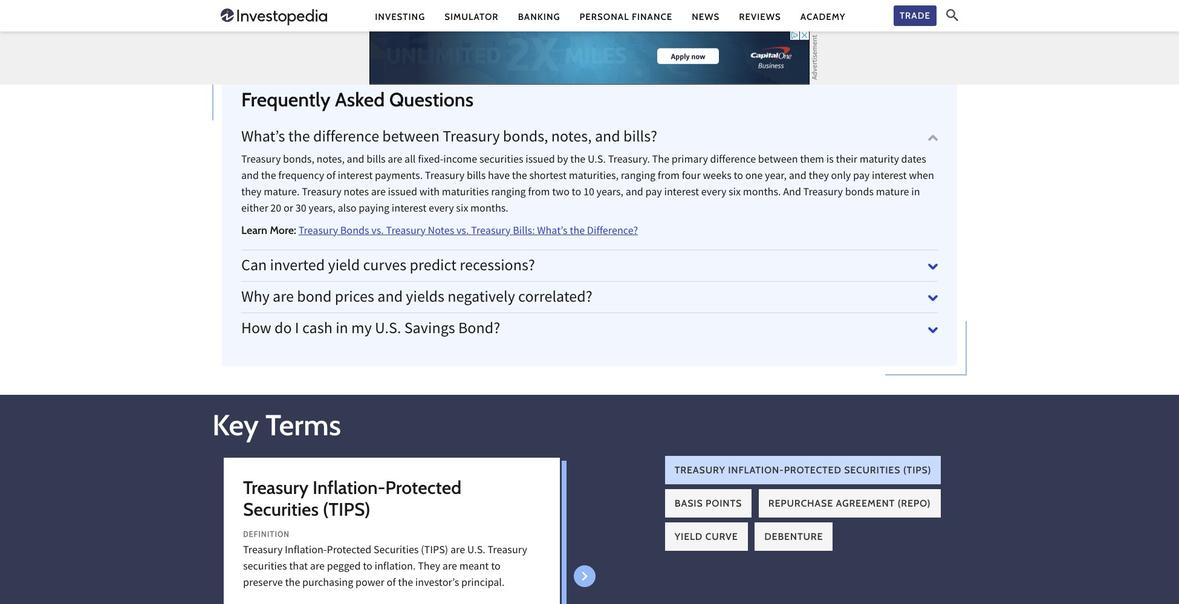 Task type: describe. For each thing, give the bounding box(es) containing it.
1 vertical spatial inflation-
[[313, 477, 385, 499]]

that
[[289, 559, 308, 576]]

0 vertical spatial issued
[[526, 152, 555, 169]]

1 horizontal spatial every
[[701, 185, 726, 201]]

bonds, inside treasury bonds, notes, and bills are all fixed-income securities issued by the u.s. treasury. the primary difference between them is their maturity dates and the frequency of interest payments. treasury bills have the shortest maturities, ranging from four weeks to one year, and they only pay interest when they mature. treasury notes are issued with maturities ranging from two to 10 years, and pay interest every six months. and treasury bonds mature in either 20 or 30 years, also paying interest every six months. learn more: treasury bonds vs. treasury notes vs. treasury bills: what's the difference?
[[283, 152, 314, 169]]

news link
[[692, 11, 720, 23]]

present next article image
[[580, 572, 589, 581]]

bond?
[[458, 318, 500, 342]]

advertisement element
[[369, 29, 810, 84]]

frequently asked questions
[[241, 87, 474, 111]]

agreement
[[836, 498, 895, 509]]

and up either
[[241, 169, 259, 185]]

academy
[[800, 11, 846, 22]]

cash
[[302, 318, 333, 342]]

debenture
[[764, 531, 823, 542]]

simulator link
[[445, 11, 499, 23]]

basis
[[675, 498, 703, 509]]

how
[[241, 318, 271, 342]]

maturity
[[860, 152, 899, 169]]

paying
[[359, 201, 389, 217]]

learn
[[241, 224, 267, 237]]

income
[[443, 152, 477, 169]]

frequency
[[278, 169, 324, 185]]

1 horizontal spatial from
[[658, 169, 680, 185]]

securities inside treasury bonds, notes, and bills are all fixed-income securities issued by the u.s. treasury. the primary difference between them is their maturity dates and the frequency of interest payments. treasury bills have the shortest maturities, ranging from four weeks to one year, and they only pay interest when they mature. treasury notes are issued with maturities ranging from two to 10 years, and pay interest every six months. and treasury bonds mature in either 20 or 30 years, also paying interest every six months. learn more: treasury bonds vs. treasury notes vs. treasury bills: what's the difference?
[[479, 152, 523, 169]]

mature.
[[264, 185, 300, 201]]

the left difference?
[[570, 224, 585, 240]]

news
[[692, 11, 720, 22]]

payments.
[[375, 169, 423, 185]]

of inside treasury inflation-protected securities (tips) are u.s. treasury securities that are pegged to inflation. they are meant to preserve the purchasing power of the investor's principal.
[[387, 576, 396, 592]]

1 arrow down image from the top
[[928, 262, 938, 272]]

0 horizontal spatial ranging
[[491, 185, 526, 201]]

fixed-
[[418, 152, 443, 169]]

basis points button
[[665, 489, 752, 518]]

notes
[[428, 224, 454, 240]]

primary
[[672, 152, 708, 169]]

banking
[[518, 11, 560, 22]]

all
[[405, 152, 416, 169]]

trade
[[900, 10, 931, 21]]

one
[[745, 169, 763, 185]]

2 vs. from the left
[[456, 224, 469, 240]]

0 horizontal spatial securities
[[243, 498, 319, 521]]

meant
[[459, 559, 489, 576]]

reviews link
[[739, 11, 781, 23]]

why
[[241, 287, 270, 310]]

do
[[275, 318, 292, 342]]

1 vertical spatial protected
[[385, 477, 461, 499]]

in inside treasury bonds, notes, and bills are all fixed-income securities issued by the u.s. treasury. the primary difference between them is their maturity dates and the frequency of interest payments. treasury bills have the shortest maturities, ranging from four weeks to one year, and they only pay interest when they mature. treasury notes are issued with maturities ranging from two to 10 years, and pay interest every six months. and treasury bonds mature in either 20 or 30 years, also paying interest every six months. learn more: treasury bonds vs. treasury notes vs. treasury bills: what's the difference?
[[911, 185, 920, 201]]

why are bond prices and yields negatively correlated?
[[241, 287, 592, 310]]

banking link
[[518, 11, 560, 23]]

u.s. for securities
[[467, 543, 485, 559]]

repurchase
[[768, 498, 833, 509]]

when
[[909, 169, 934, 185]]

principal.
[[461, 576, 505, 592]]

20
[[270, 201, 281, 217]]

securities inside treasury inflation-protected securities (tips) are u.s. treasury securities that are pegged to inflation. they are meant to preserve the purchasing power of the investor's principal.
[[243, 559, 287, 576]]

questions
[[389, 87, 474, 111]]

0 horizontal spatial years,
[[309, 201, 336, 217]]

0 horizontal spatial from
[[528, 185, 550, 201]]

bonds
[[340, 224, 369, 240]]

treasury inside button
[[675, 464, 725, 476]]

treasury bonds, notes, and bills are all fixed-income securities issued by the u.s. treasury. the primary difference between them is their maturity dates and the frequency of interest payments. treasury bills have the shortest maturities, ranging from four weeks to one year, and they only pay interest when they mature. treasury notes are issued with maturities ranging from two to 10 years, and pay interest every six months. and treasury bonds mature in either 20 or 30 years, also paying interest every six months. learn more: treasury bonds vs. treasury notes vs. treasury bills: what's the difference?
[[241, 152, 934, 240]]

can
[[241, 255, 267, 279]]

mature
[[876, 185, 909, 201]]

u.s. inside treasury bonds, notes, and bills are all fixed-income securities issued by the u.s. treasury. the primary difference between them is their maturity dates and the frequency of interest payments. treasury bills have the shortest maturities, ranging from four weeks to one year, and they only pay interest when they mature. treasury notes are issued with maturities ranging from two to 10 years, and pay interest every six months. and treasury bonds mature in either 20 or 30 years, also paying interest every six months. learn more: treasury bonds vs. treasury notes vs. treasury bills: what's the difference?
[[588, 152, 606, 169]]

curves
[[363, 255, 406, 279]]

arrow down image
[[928, 133, 938, 143]]

shortest
[[529, 169, 567, 185]]

0 horizontal spatial pay
[[645, 185, 662, 201]]

0 horizontal spatial bills
[[367, 152, 386, 169]]

inverted
[[270, 255, 325, 279]]

yield
[[328, 255, 360, 279]]

recessions?
[[460, 255, 535, 279]]

their
[[836, 152, 858, 169]]

1 vertical spatial treasury inflation-protected securities (tips)
[[243, 477, 461, 521]]

and up notes
[[347, 152, 364, 169]]

the right preserve
[[285, 576, 300, 592]]

10
[[583, 185, 594, 201]]

frequently
[[241, 87, 331, 111]]

difference inside treasury bonds, notes, and bills are all fixed-income securities issued by the u.s. treasury. the primary difference between them is their maturity dates and the frequency of interest payments. treasury bills have the shortest maturities, ranging from four weeks to one year, and they only pay interest when they mature. treasury notes are issued with maturities ranging from two to 10 years, and pay interest every six months. and treasury bonds mature in either 20 or 30 years, also paying interest every six months. learn more: treasury bonds vs. treasury notes vs. treasury bills: what's the difference?
[[710, 152, 756, 169]]

pegged
[[327, 559, 361, 576]]

0 horizontal spatial months.
[[470, 201, 508, 217]]

terms
[[265, 408, 341, 443]]

0 horizontal spatial every
[[429, 201, 454, 217]]

interest up "also"
[[338, 169, 373, 185]]

1 horizontal spatial years,
[[597, 185, 623, 201]]

four
[[682, 169, 701, 185]]

bills?
[[623, 126, 657, 150]]

yield curve button
[[665, 522, 748, 551]]

(repo)
[[898, 498, 931, 509]]

inflation- inside treasury inflation-protected securities (tips) are u.s. treasury securities that are pegged to inflation. they are meant to preserve the purchasing power of the investor's principal.
[[285, 543, 327, 559]]

0 horizontal spatial they
[[241, 185, 262, 201]]

1 vs. from the left
[[371, 224, 384, 240]]

dates
[[901, 152, 926, 169]]

(tips) inside button
[[903, 464, 931, 476]]

two
[[552, 185, 570, 201]]

negatively
[[448, 287, 515, 310]]

savings
[[404, 318, 455, 342]]

my
[[351, 318, 372, 342]]

arrow down image for correlated?
[[928, 294, 938, 303]]

purchasing
[[302, 576, 353, 592]]

inflation.
[[375, 559, 416, 576]]

power
[[355, 576, 384, 592]]

to left one
[[734, 169, 743, 185]]

yield curve
[[675, 531, 738, 542]]

basis points
[[675, 498, 742, 509]]

i
[[295, 318, 299, 342]]

prices
[[335, 287, 374, 310]]

0 vertical spatial difference
[[313, 126, 379, 150]]



Task type: vqa. For each thing, say whether or not it's contained in the screenshot.
DIFFERENCE?
yes



Task type: locate. For each thing, give the bounding box(es) containing it.
1 horizontal spatial what's
[[537, 224, 568, 240]]

bond
[[297, 287, 332, 310]]

(tips) inside "treasury inflation-protected securities (tips)"
[[323, 498, 371, 521]]

securities
[[479, 152, 523, 169], [243, 559, 287, 576]]

reviews
[[739, 11, 781, 22]]

0 vertical spatial securities
[[479, 152, 523, 169]]

interest down primary
[[664, 185, 699, 201]]

1 vertical spatial (tips)
[[323, 498, 371, 521]]

investor's
[[415, 576, 459, 592]]

the left they
[[398, 576, 413, 592]]

0 vertical spatial securities
[[844, 464, 900, 476]]

0 vertical spatial of
[[326, 169, 336, 185]]

u.s. left treasury.
[[588, 152, 606, 169]]

1 horizontal spatial u.s.
[[467, 543, 485, 559]]

1 vertical spatial issued
[[388, 185, 417, 201]]

asked
[[335, 87, 385, 111]]

how do i cash in my u.s. savings bond?
[[241, 318, 500, 342]]

difference?
[[587, 224, 638, 240]]

and right year,
[[789, 169, 806, 185]]

difference down frequently asked questions on the top left
[[313, 126, 379, 150]]

and down treasury.
[[626, 185, 643, 201]]

years, right 10 on the top
[[597, 185, 623, 201]]

1 horizontal spatial issued
[[526, 152, 555, 169]]

interest left 'when'
[[872, 169, 907, 185]]

protected
[[784, 464, 842, 476], [385, 477, 461, 499], [327, 543, 371, 559]]

and
[[783, 185, 801, 201]]

every
[[701, 185, 726, 201], [429, 201, 454, 217]]

securities right income
[[479, 152, 523, 169]]

bills left have
[[467, 169, 486, 185]]

to right meant
[[491, 559, 501, 576]]

notes, inside treasury bonds, notes, and bills are all fixed-income securities issued by the u.s. treasury. the primary difference between them is their maturity dates and the frequency of interest payments. treasury bills have the shortest maturities, ranging from four weeks to one year, and they only pay interest when they mature. treasury notes are issued with maturities ranging from two to 10 years, and pay interest every six months. and treasury bonds mature in either 20 or 30 years, also paying interest every six months. learn more: treasury bonds vs. treasury notes vs. treasury bills: what's the difference?
[[317, 152, 345, 169]]

academy link
[[800, 11, 846, 23]]

0 horizontal spatial in
[[336, 318, 348, 342]]

arrow down image
[[928, 262, 938, 272], [928, 294, 938, 303], [928, 325, 938, 335]]

between inside treasury bonds, notes, and bills are all fixed-income securities issued by the u.s. treasury. the primary difference between them is their maturity dates and the frequency of interest payments. treasury bills have the shortest maturities, ranging from four weeks to one year, and they only pay interest when they mature. treasury notes are issued with maturities ranging from two to 10 years, and pay interest every six months. and treasury bonds mature in either 20 or 30 years, also paying interest every six months. learn more: treasury bonds vs. treasury notes vs. treasury bills: what's the difference?
[[758, 152, 798, 169]]

0 vertical spatial (tips)
[[903, 464, 931, 476]]

the
[[652, 152, 669, 169]]

1 horizontal spatial between
[[758, 152, 798, 169]]

the right the by
[[570, 152, 585, 169]]

interest down payments.
[[392, 201, 427, 217]]

pay right only
[[853, 169, 870, 185]]

every right 'four'
[[701, 185, 726, 201]]

what's inside treasury bonds, notes, and bills are all fixed-income securities issued by the u.s. treasury. the primary difference between them is their maturity dates and the frequency of interest payments. treasury bills have the shortest maturities, ranging from four weeks to one year, and they only pay interest when they mature. treasury notes are issued with maturities ranging from two to 10 years, and pay interest every six months. and treasury bonds mature in either 20 or 30 years, also paying interest every six months. learn more: treasury bonds vs. treasury notes vs. treasury bills: what's the difference?
[[537, 224, 568, 240]]

treasury.
[[608, 152, 650, 169]]

2 vertical spatial protected
[[327, 543, 371, 559]]

arrow down image for savings
[[928, 325, 938, 335]]

u.s. up principal.
[[467, 543, 485, 559]]

0 vertical spatial in
[[911, 185, 920, 201]]

treasury inflation-protected securities (tips) inside the treasury inflation-protected securities (tips) button
[[675, 464, 931, 476]]

notes
[[344, 185, 369, 201]]

yield
[[675, 531, 703, 542]]

u.s. right my
[[375, 318, 401, 342]]

with
[[419, 185, 440, 201]]

in right mature
[[911, 185, 920, 201]]

notes,
[[551, 126, 592, 150], [317, 152, 345, 169]]

between up 'all'
[[382, 126, 440, 150]]

vs. right notes
[[456, 224, 469, 240]]

notes, up notes
[[317, 152, 345, 169]]

0 horizontal spatial difference
[[313, 126, 379, 150]]

1 horizontal spatial treasury inflation-protected securities (tips)
[[675, 464, 931, 476]]

issued left the by
[[526, 152, 555, 169]]

u.s. for bond?
[[375, 318, 401, 342]]

preserve
[[243, 576, 283, 592]]

difference right primary
[[710, 152, 756, 169]]

1 vertical spatial securities
[[243, 559, 287, 576]]

the right have
[[512, 169, 527, 185]]

repurchase agreement (repo)
[[768, 498, 931, 509]]

investing link
[[375, 11, 425, 23]]

securities left that
[[243, 559, 287, 576]]

correlated?
[[518, 287, 592, 310]]

0 vertical spatial between
[[382, 126, 440, 150]]

1 vertical spatial bonds,
[[283, 152, 314, 169]]

2 vertical spatial securities
[[374, 543, 419, 559]]

difference
[[313, 126, 379, 150], [710, 152, 756, 169]]

pay
[[853, 169, 870, 185], [645, 185, 662, 201]]

bonds,
[[503, 126, 548, 150], [283, 152, 314, 169]]

they
[[418, 559, 440, 576]]

treasury bonds vs. treasury notes vs. treasury bills: what's the difference? link
[[298, 224, 638, 240]]

they left 20
[[241, 185, 262, 201]]

bonds, up shortest
[[503, 126, 548, 150]]

and up treasury.
[[595, 126, 620, 150]]

1 horizontal spatial ranging
[[621, 169, 656, 185]]

1 vertical spatial of
[[387, 576, 396, 592]]

to right "pegged"
[[363, 559, 372, 576]]

0 horizontal spatial u.s.
[[375, 318, 401, 342]]

ranging up bills:
[[491, 185, 526, 201]]

months. up treasury bonds vs. treasury notes vs. treasury bills: what's the difference? link
[[470, 201, 508, 217]]

1 vertical spatial in
[[336, 318, 348, 342]]

between
[[382, 126, 440, 150], [758, 152, 798, 169]]

are
[[388, 152, 402, 169], [371, 185, 386, 201], [273, 287, 294, 310], [450, 543, 465, 559], [310, 559, 325, 576], [443, 559, 457, 576]]

treasury inflation-protected securities (tips) are u.s. treasury securities that are pegged to inflation. they are meant to preserve the purchasing power of the investor's principal.
[[243, 543, 527, 592]]

(tips) inside treasury inflation-protected securities (tips) are u.s. treasury securities that are pegged to inflation. they are meant to preserve the purchasing power of the investor's principal.
[[421, 543, 448, 559]]

finance
[[632, 11, 672, 22]]

and
[[595, 126, 620, 150], [347, 152, 364, 169], [241, 169, 259, 185], [789, 169, 806, 185], [626, 185, 643, 201], [377, 287, 403, 310]]

bonds, up mature. on the top of page
[[283, 152, 314, 169]]

0 horizontal spatial treasury inflation-protected securities (tips)
[[243, 477, 461, 521]]

six
[[729, 185, 741, 201], [456, 201, 468, 217]]

key terms
[[212, 408, 341, 443]]

have
[[488, 169, 510, 185]]

weeks
[[703, 169, 732, 185]]

personal
[[580, 11, 629, 22]]

by
[[557, 152, 568, 169]]

1 horizontal spatial securities
[[479, 152, 523, 169]]

they left only
[[809, 169, 829, 185]]

bonds
[[845, 185, 874, 201]]

0 horizontal spatial bonds,
[[283, 152, 314, 169]]

0 horizontal spatial what's
[[241, 126, 285, 150]]

of
[[326, 169, 336, 185], [387, 576, 396, 592]]

1 horizontal spatial securities
[[374, 543, 419, 559]]

0 vertical spatial bonds,
[[503, 126, 548, 150]]

from left two
[[528, 185, 550, 201]]

3 arrow down image from the top
[[928, 325, 938, 335]]

investing
[[375, 11, 425, 22]]

either
[[241, 201, 268, 217]]

protected inside button
[[784, 464, 842, 476]]

the left the frequency
[[261, 169, 276, 185]]

1 vertical spatial securities
[[243, 498, 319, 521]]

more:
[[270, 224, 296, 237]]

to
[[734, 169, 743, 185], [572, 185, 581, 201], [363, 559, 372, 576], [491, 559, 501, 576]]

2 vertical spatial u.s.
[[467, 543, 485, 559]]

0 horizontal spatial issued
[[388, 185, 417, 201]]

0 vertical spatial what's
[[241, 126, 285, 150]]

1 vertical spatial u.s.
[[375, 318, 401, 342]]

0 vertical spatial u.s.
[[588, 152, 606, 169]]

0 vertical spatial inflation-
[[728, 464, 784, 476]]

vs. down paying
[[371, 224, 384, 240]]

years, right 30
[[309, 201, 336, 217]]

every up notes
[[429, 201, 454, 217]]

six up treasury bonds vs. treasury notes vs. treasury bills: what's the difference? link
[[456, 201, 468, 217]]

0 horizontal spatial six
[[456, 201, 468, 217]]

1 horizontal spatial months.
[[743, 185, 781, 201]]

key
[[212, 408, 259, 443]]

and down can inverted yield curves predict recessions?
[[377, 287, 403, 310]]

bills left 'all'
[[367, 152, 386, 169]]

also
[[338, 201, 357, 217]]

30
[[295, 201, 306, 217]]

1 horizontal spatial difference
[[710, 152, 756, 169]]

0 vertical spatial arrow down image
[[928, 262, 938, 272]]

protected inside treasury inflation-protected securities (tips) are u.s. treasury securities that are pegged to inflation. they are meant to preserve the purchasing power of the investor's principal.
[[327, 543, 371, 559]]

the
[[288, 126, 310, 150], [570, 152, 585, 169], [261, 169, 276, 185], [512, 169, 527, 185], [570, 224, 585, 240], [285, 576, 300, 592], [398, 576, 413, 592]]

2 horizontal spatial securities
[[844, 464, 900, 476]]

0 horizontal spatial (tips)
[[323, 498, 371, 521]]

1 horizontal spatial in
[[911, 185, 920, 201]]

2 horizontal spatial u.s.
[[588, 152, 606, 169]]

1 horizontal spatial they
[[809, 169, 829, 185]]

six left one
[[729, 185, 741, 201]]

of right power
[[387, 576, 396, 592]]

2 horizontal spatial (tips)
[[903, 464, 931, 476]]

repurchase agreement (repo) button
[[759, 489, 941, 518]]

predict
[[410, 255, 457, 279]]

2 vertical spatial arrow down image
[[928, 325, 938, 335]]

the up the frequency
[[288, 126, 310, 150]]

can inverted yield curves predict recessions?
[[241, 255, 535, 279]]

what's the difference between treasury bonds, notes, and bills?
[[241, 126, 657, 150]]

0 horizontal spatial notes,
[[317, 152, 345, 169]]

(tips) up '(repo)'
[[903, 464, 931, 476]]

bills:
[[513, 224, 535, 240]]

is
[[826, 152, 834, 169]]

1 horizontal spatial of
[[387, 576, 396, 592]]

0 vertical spatial protected
[[784, 464, 842, 476]]

0 vertical spatial notes,
[[551, 126, 592, 150]]

them
[[800, 152, 824, 169]]

investopedia homepage image
[[221, 7, 327, 27]]

0 horizontal spatial vs.
[[371, 224, 384, 240]]

1 horizontal spatial protected
[[385, 477, 461, 499]]

ranging down bills?
[[621, 169, 656, 185]]

issued left with
[[388, 185, 417, 201]]

between left them
[[758, 152, 798, 169]]

1 horizontal spatial notes,
[[551, 126, 592, 150]]

1 horizontal spatial bills
[[467, 169, 486, 185]]

what's down 'frequently'
[[241, 126, 285, 150]]

(tips) up 'investor's'
[[421, 543, 448, 559]]

of inside treasury bonds, notes, and bills are all fixed-income securities issued by the u.s. treasury. the primary difference between them is their maturity dates and the frequency of interest payments. treasury bills have the shortest maturities, ranging from four weeks to one year, and they only pay interest when they mature. treasury notes are issued with maturities ranging from two to 10 years, and pay interest every six months. and treasury bonds mature in either 20 or 30 years, also paying interest every six months. learn more: treasury bonds vs. treasury notes vs. treasury bills: what's the difference?
[[326, 169, 336, 185]]

1 horizontal spatial pay
[[853, 169, 870, 185]]

curve
[[705, 531, 738, 542]]

notes, up the by
[[551, 126, 592, 150]]

1 vertical spatial difference
[[710, 152, 756, 169]]

1 horizontal spatial bonds,
[[503, 126, 548, 150]]

0 horizontal spatial protected
[[327, 543, 371, 559]]

trade link
[[894, 5, 937, 26]]

in
[[911, 185, 920, 201], [336, 318, 348, 342]]

simulator
[[445, 11, 499, 22]]

securities inside treasury inflation-protected securities (tips) are u.s. treasury securities that are pegged to inflation. they are meant to preserve the purchasing power of the investor's principal.
[[374, 543, 419, 559]]

points
[[706, 498, 742, 509]]

of right the frequency
[[326, 169, 336, 185]]

u.s. inside treasury inflation-protected securities (tips) are u.s. treasury securities that are pegged to inflation. they are meant to preserve the purchasing power of the investor's principal.
[[467, 543, 485, 559]]

1 vertical spatial notes,
[[317, 152, 345, 169]]

0 horizontal spatial of
[[326, 169, 336, 185]]

search image
[[946, 9, 958, 21]]

from left 'four'
[[658, 169, 680, 185]]

0 horizontal spatial securities
[[243, 559, 287, 576]]

2 arrow down image from the top
[[928, 294, 938, 303]]

what's right bills:
[[537, 224, 568, 240]]

treasury inflation-protected securities (tips) button
[[665, 456, 941, 484]]

1 vertical spatial what's
[[537, 224, 568, 240]]

2 vertical spatial inflation-
[[285, 543, 327, 559]]

securities inside button
[[844, 464, 900, 476]]

1 horizontal spatial six
[[729, 185, 741, 201]]

to left 10 on the top
[[572, 185, 581, 201]]

1 vertical spatial between
[[758, 152, 798, 169]]

inflation- inside button
[[728, 464, 784, 476]]

issued
[[526, 152, 555, 169], [388, 185, 417, 201]]

(tips) up "pegged"
[[323, 498, 371, 521]]

personal finance
[[580, 11, 672, 22]]

1 horizontal spatial (tips)
[[421, 543, 448, 559]]

2 vertical spatial (tips)
[[421, 543, 448, 559]]

months. left and
[[743, 185, 781, 201]]

1 horizontal spatial vs.
[[456, 224, 469, 240]]

2 horizontal spatial protected
[[784, 464, 842, 476]]

0 vertical spatial treasury inflation-protected securities (tips)
[[675, 464, 931, 476]]

pay down the
[[645, 185, 662, 201]]

0 horizontal spatial between
[[382, 126, 440, 150]]

in left my
[[336, 318, 348, 342]]

1 vertical spatial arrow down image
[[928, 294, 938, 303]]



